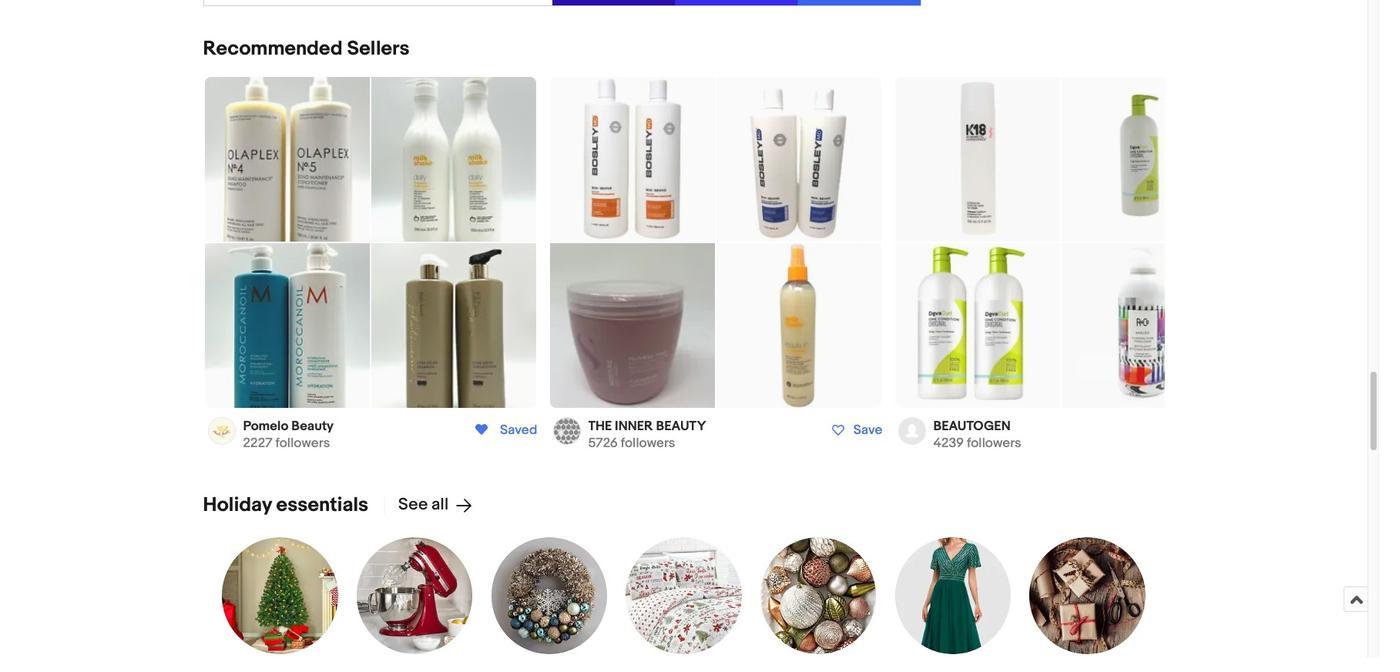 Task type: vqa. For each thing, say whether or not it's contained in the screenshot.
2nd Buccal from the right
no



Task type: describe. For each thing, give the bounding box(es) containing it.
inner
[[615, 419, 653, 434]]

see all
[[398, 496, 449, 516]]

beauty
[[656, 419, 706, 434]]

followers inside the inner beauty 5726 followers
[[621, 436, 675, 451]]

followers inside pomelo beauty 2227 followers
[[275, 436, 330, 451]]

followers inside beautogen 4239 followers
[[967, 436, 1022, 451]]

save
[[854, 423, 883, 439]]

pomelo
[[243, 419, 289, 434]]

sellers
[[347, 37, 410, 61]]

all
[[432, 496, 449, 516]]

pomelo beauty 2227 followers
[[243, 419, 334, 451]]

holiday essentials link
[[203, 494, 368, 518]]

save button
[[824, 422, 887, 440]]

the inner beauty 5726 followers
[[588, 419, 706, 451]]

5726
[[588, 436, 618, 451]]

essentials
[[276, 494, 368, 518]]

saved button
[[470, 422, 542, 440]]

beautogen
[[934, 419, 1011, 434]]

beautogen 4239 followers
[[934, 419, 1022, 451]]

beauty
[[291, 419, 334, 434]]

see
[[398, 496, 428, 516]]



Task type: locate. For each thing, give the bounding box(es) containing it.
followers down inner
[[621, 436, 675, 451]]

saved
[[500, 423, 538, 439]]

0 horizontal spatial followers
[[275, 436, 330, 451]]

holiday essentials
[[203, 494, 368, 518]]

followers down the beautogen
[[967, 436, 1022, 451]]

see all link
[[384, 496, 473, 516]]

1 followers from the left
[[275, 436, 330, 451]]

2 followers from the left
[[621, 436, 675, 451]]

2 horizontal spatial followers
[[967, 436, 1022, 451]]

followers
[[275, 436, 330, 451], [621, 436, 675, 451], [967, 436, 1022, 451]]

1 horizontal spatial followers
[[621, 436, 675, 451]]

the
[[588, 419, 612, 434]]

followers down 'beauty'
[[275, 436, 330, 451]]

3 followers from the left
[[967, 436, 1022, 451]]

recommended sellers
[[203, 37, 410, 61]]

recommended
[[203, 37, 343, 61]]

holiday
[[203, 494, 272, 518]]

4239
[[934, 436, 964, 451]]

2227
[[243, 436, 272, 451]]



